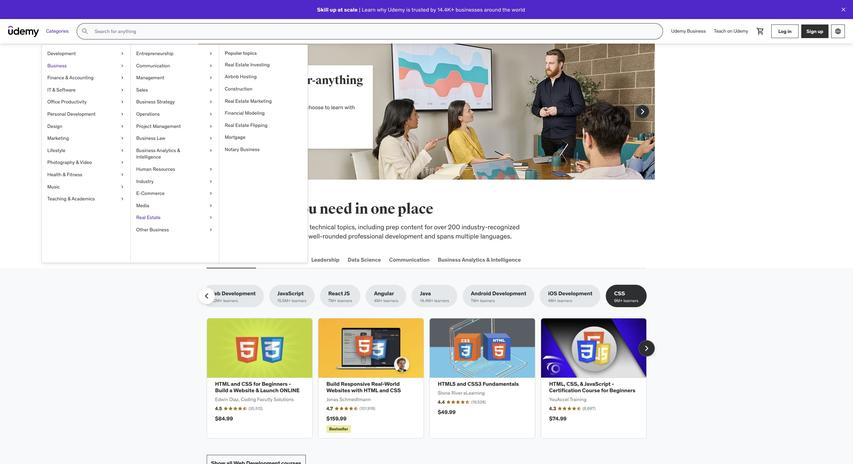 Task type: locate. For each thing, give the bounding box(es) containing it.
html
[[215, 381, 230, 388], [364, 387, 378, 394]]

estate down popular topics
[[235, 62, 249, 68]]

0 vertical spatial it
[[47, 87, 51, 93]]

marketing inside real estate element
[[250, 98, 272, 104]]

previous image
[[205, 106, 216, 117], [201, 291, 212, 302]]

for inside html, css, & javascript - certification course for beginners
[[601, 387, 609, 394]]

2 4m+ from the left
[[548, 299, 557, 304]]

marketing up the lifestyle
[[47, 135, 69, 141]]

xsmall image inside it & software link
[[120, 87, 125, 93]]

xsmall image for it & software
[[120, 87, 125, 93]]

business inside business link
[[47, 63, 67, 69]]

1 vertical spatial intelligence
[[491, 256, 521, 263]]

business left teach
[[687, 28, 706, 34]]

1 horizontal spatial -
[[612, 381, 614, 388]]

1 vertical spatial communication
[[389, 256, 430, 263]]

development for android development 7m+ learners
[[492, 290, 526, 297]]

development down certifications,
[[221, 256, 255, 263]]

xsmall image inside business strategy link
[[208, 99, 214, 106]]

xsmall image for marketing
[[120, 135, 125, 142]]

critical
[[234, 223, 253, 231]]

0 vertical spatial to
[[325, 104, 330, 111]]

xsmall image inside "industry" link
[[208, 178, 214, 185]]

& left launch on the bottom left
[[256, 387, 259, 394]]

xsmall image inside the operations link
[[208, 111, 214, 118]]

0 horizontal spatial 4m+
[[374, 299, 383, 304]]

learners inside javascript 15.5m+ learners
[[292, 299, 307, 304]]

for inside html and css for beginners - build a website & launch online
[[253, 381, 261, 388]]

2 - from the left
[[612, 381, 614, 388]]

1 horizontal spatial the
[[503, 6, 511, 13]]

for inside covering critical workplace skills to technical topics, including prep content for over 200 industry-recognized certifications, our catalog supports well-rounded professional development and spans multiple languages.
[[425, 223, 433, 231]]

up for sign
[[818, 28, 824, 34]]

real down financial
[[225, 122, 234, 128]]

with
[[345, 104, 355, 111], [351, 387, 363, 394]]

5 learners from the left
[[434, 299, 449, 304]]

learners inside angular 4m+ learners
[[384, 299, 398, 304]]

0 horizontal spatial html
[[215, 381, 230, 388]]

1 horizontal spatial analytics
[[462, 256, 485, 263]]

2 horizontal spatial build
[[327, 381, 340, 388]]

by
[[431, 6, 436, 13]]

xsmall image inside e-commerce link
[[208, 190, 214, 197]]

& down languages.
[[486, 256, 490, 263]]

build inside 'build responsive real-world websites with html and css'
[[327, 381, 340, 388]]

for right a
[[253, 381, 261, 388]]

udemy inside "link"
[[671, 28, 686, 34]]

in up including
[[355, 201, 368, 218]]

1 learners from the left
[[223, 299, 238, 304]]

angular 4m+ learners
[[374, 290, 398, 304]]

a
[[230, 387, 233, 394]]

development inside android development 7m+ learners
[[492, 290, 526, 297]]

1 vertical spatial in
[[355, 201, 368, 218]]

xsmall image inside lifestyle link
[[120, 147, 125, 154]]

project
[[136, 123, 152, 129]]

prep
[[386, 223, 399, 231]]

0 vertical spatial management
[[136, 75, 164, 81]]

0 horizontal spatial build
[[215, 387, 228, 394]]

build ready-for-anything teams see why leading organizations choose to learn with udemy business.
[[231, 73, 363, 118]]

business link
[[42, 60, 130, 72]]

udemy inside build ready-for-anything teams see why leading organizations choose to learn with udemy business.
[[231, 112, 248, 118]]

web for web development 12.2m+ learners
[[209, 290, 221, 297]]

intelligence inside business analytics & intelligence
[[136, 154, 161, 160]]

- right launch on the bottom left
[[289, 381, 291, 388]]

for left over
[[425, 223, 433, 231]]

xsmall image for business
[[120, 63, 125, 69]]

xsmall image inside management link
[[208, 75, 214, 81]]

for right course
[[601, 387, 609, 394]]

javascript right css, at the right of page
[[585, 381, 611, 388]]

communication down development
[[389, 256, 430, 263]]

xsmall image inside business link
[[120, 63, 125, 69]]

6 learners from the left
[[480, 299, 495, 304]]

business down project
[[136, 135, 156, 141]]

0 vertical spatial in
[[788, 28, 792, 34]]

development for web development 12.2m+ learners
[[222, 290, 256, 297]]

7m+ for react js
[[328, 299, 337, 304]]

the left world on the top of the page
[[503, 6, 511, 13]]

1 vertical spatial the
[[229, 201, 251, 218]]

ios
[[548, 290, 557, 297]]

strategy
[[157, 99, 175, 105]]

css up '9m+'
[[614, 290, 625, 297]]

& inside html and css for beginners - build a website & launch online
[[256, 387, 259, 394]]

skills up supports
[[286, 223, 301, 231]]

business inside business strategy link
[[136, 99, 156, 105]]

beginners inside html, css, & javascript - certification course for beginners
[[610, 387, 636, 394]]

xsmall image inside the personal development link
[[120, 111, 125, 118]]

analytics inside business analytics & intelligence
[[157, 147, 176, 154]]

2 learners from the left
[[292, 299, 307, 304]]

xsmall image inside other business link
[[208, 227, 214, 234]]

1 vertical spatial analytics
[[462, 256, 485, 263]]

trusted
[[412, 6, 429, 13]]

intelligence inside button
[[491, 256, 521, 263]]

human resources link
[[131, 164, 219, 176]]

construction
[[225, 86, 252, 92]]

4m+
[[374, 299, 383, 304], [548, 299, 557, 304]]

and inside 'build responsive real-world websites with html and css'
[[379, 387, 389, 394]]

xsmall image for e-commerce
[[208, 190, 214, 197]]

carousel element
[[198, 44, 655, 180], [207, 319, 655, 439]]

up
[[330, 6, 337, 13], [818, 28, 824, 34]]

beginners right course
[[610, 387, 636, 394]]

& up office at left
[[52, 87, 55, 93]]

& right teaching
[[68, 196, 71, 202]]

xsmall image inside entrepreneurship link
[[208, 50, 214, 57]]

xsmall image for design
[[120, 123, 125, 130]]

real down popular
[[225, 62, 234, 68]]

real up other at the left of page
[[136, 215, 146, 221]]

with right websites
[[351, 387, 363, 394]]

build for teams
[[231, 73, 260, 88]]

0 horizontal spatial css
[[242, 381, 252, 388]]

intelligence up human
[[136, 154, 161, 160]]

1 vertical spatial why
[[242, 104, 252, 111]]

xsmall image for photography & video
[[120, 160, 125, 166]]

0 horizontal spatial intelligence
[[136, 154, 161, 160]]

0 vertical spatial why
[[377, 6, 387, 13]]

marketing down construction link
[[250, 98, 272, 104]]

communication down entrepreneurship
[[136, 63, 170, 69]]

1 horizontal spatial beginners
[[610, 387, 636, 394]]

html left website
[[215, 381, 230, 388]]

0 vertical spatial business analytics & intelligence
[[136, 147, 180, 160]]

management
[[136, 75, 164, 81], [153, 123, 181, 129]]

Search for anything text field
[[93, 26, 655, 37]]

video
[[80, 160, 92, 166]]

management link
[[131, 72, 219, 84]]

css right a
[[242, 381, 252, 388]]

0 vertical spatial web
[[208, 256, 220, 263]]

xsmall image
[[120, 50, 125, 57], [120, 63, 125, 69], [208, 63, 214, 69], [208, 75, 214, 81], [120, 87, 125, 93], [120, 111, 125, 118], [208, 111, 214, 118], [208, 123, 214, 130], [208, 135, 214, 142], [208, 147, 214, 154], [208, 178, 214, 185], [208, 190, 214, 197], [120, 196, 125, 203]]

3 learners from the left
[[338, 299, 352, 304]]

notary business
[[225, 146, 260, 153]]

intelligence for business analytics & intelligence link
[[136, 154, 161, 160]]

development right android
[[492, 290, 526, 297]]

to left learn in the top of the page
[[325, 104, 330, 111]]

0 horizontal spatial communication
[[136, 63, 170, 69]]

the up critical at the left
[[229, 201, 251, 218]]

1 vertical spatial with
[[351, 387, 363, 394]]

estate
[[235, 62, 249, 68], [235, 98, 249, 104], [235, 122, 249, 128], [147, 215, 161, 221]]

choose a language image
[[835, 28, 842, 35]]

1 vertical spatial javascript
[[585, 381, 611, 388]]

1 vertical spatial to
[[302, 223, 308, 231]]

in right log
[[788, 28, 792, 34]]

why for teams
[[242, 104, 252, 111]]

business inside business law link
[[136, 135, 156, 141]]

business inside other business link
[[150, 227, 169, 233]]

7m+
[[328, 299, 337, 304], [471, 299, 479, 304]]

business analytics & intelligence down multiple
[[438, 256, 521, 263]]

it & software
[[47, 87, 76, 93]]

xsmall image inside project management link
[[208, 123, 214, 130]]

intelligence
[[136, 154, 161, 160], [491, 256, 521, 263]]

0 vertical spatial javascript
[[278, 290, 304, 297]]

xsmall image inside finance & accounting link
[[120, 75, 125, 81]]

up for skill
[[330, 6, 337, 13]]

html inside html and css for beginners - build a website & launch online
[[215, 381, 230, 388]]

scale
[[344, 6, 358, 13]]

0 horizontal spatial it
[[47, 87, 51, 93]]

estate down financial modeling
[[235, 122, 249, 128]]

learners inside web development 12.2m+ learners
[[223, 299, 238, 304]]

0 horizontal spatial in
[[355, 201, 368, 218]]

xsmall image inside human resources link
[[208, 166, 214, 173]]

xsmall image inside business law link
[[208, 135, 214, 142]]

next image
[[641, 343, 652, 354]]

carousel element containing build ready-for-anything teams
[[198, 44, 655, 180]]

business.
[[250, 112, 273, 118]]

& inside button
[[486, 256, 490, 263]]

design
[[47, 123, 62, 129]]

it up office at left
[[47, 87, 51, 93]]

up left the at
[[330, 6, 337, 13]]

build inside build ready-for-anything teams see why leading organizations choose to learn with udemy business.
[[231, 73, 260, 88]]

2 horizontal spatial for
[[601, 387, 609, 394]]

html,
[[549, 381, 565, 388]]

why for |
[[377, 6, 387, 13]]

8 learners from the left
[[624, 299, 639, 304]]

xsmall image inside communication link
[[208, 63, 214, 69]]

sales link
[[131, 84, 219, 96]]

& inside html, css, & javascript - certification course for beginners
[[580, 381, 584, 388]]

mortgage link
[[219, 132, 308, 144]]

and
[[425, 232, 435, 240], [231, 381, 240, 388], [457, 381, 466, 388], [379, 387, 389, 394]]

leadership
[[311, 256, 340, 263]]

1 horizontal spatial business analytics & intelligence
[[438, 256, 521, 263]]

development inside ios development 4m+ learners
[[559, 290, 593, 297]]

analytics inside button
[[462, 256, 485, 263]]

web inside web development button
[[208, 256, 220, 263]]

0 horizontal spatial to
[[302, 223, 308, 231]]

1 vertical spatial marketing
[[47, 135, 69, 141]]

rounded
[[323, 232, 347, 240]]

1 7m+ from the left
[[328, 299, 337, 304]]

0 horizontal spatial beginners
[[262, 381, 288, 388]]

14.4m+
[[420, 299, 433, 304]]

xsmall image inside photography & video 'link'
[[120, 160, 125, 166]]

xsmall image
[[208, 50, 214, 57], [120, 75, 125, 81], [208, 87, 214, 93], [120, 99, 125, 106], [208, 99, 214, 106], [120, 123, 125, 130], [120, 135, 125, 142], [120, 147, 125, 154], [120, 160, 125, 166], [208, 166, 214, 173], [120, 172, 125, 178], [120, 184, 125, 190], [208, 203, 214, 209], [208, 215, 214, 221], [208, 227, 214, 234]]

0 horizontal spatial why
[[242, 104, 252, 111]]

0 vertical spatial skills
[[253, 201, 290, 218]]

2 7m+ from the left
[[471, 299, 479, 304]]

beginners right website
[[262, 381, 288, 388]]

business down real estate
[[150, 227, 169, 233]]

1 horizontal spatial to
[[325, 104, 330, 111]]

0 vertical spatial up
[[330, 6, 337, 13]]

skills up workplace
[[253, 201, 290, 218]]

0 horizontal spatial business analytics & intelligence
[[136, 147, 180, 160]]

4m+ down angular
[[374, 299, 383, 304]]

1 vertical spatial web
[[209, 290, 221, 297]]

1 horizontal spatial up
[[818, 28, 824, 34]]

1 vertical spatial carousel element
[[207, 319, 655, 439]]

1 horizontal spatial css
[[390, 387, 401, 394]]

1 horizontal spatial in
[[788, 28, 792, 34]]

airbnb hosting
[[225, 74, 257, 80]]

0 vertical spatial the
[[503, 6, 511, 13]]

xsmall image for real estate
[[208, 215, 214, 221]]

development
[[47, 50, 76, 57], [67, 111, 96, 117], [221, 256, 255, 263], [222, 290, 256, 297], [492, 290, 526, 297], [559, 290, 593, 297]]

0 vertical spatial marketing
[[250, 98, 272, 104]]

up right sign
[[818, 28, 824, 34]]

estate for flipping
[[235, 122, 249, 128]]

fundamentals
[[483, 381, 519, 388]]

analytics down law
[[157, 147, 176, 154]]

certifications
[[269, 256, 303, 263]]

0 horizontal spatial 7m+
[[328, 299, 337, 304]]

analytics down multiple
[[462, 256, 485, 263]]

development
[[385, 232, 423, 240]]

it left certifications
[[263, 256, 267, 263]]

to inside build ready-for-anything teams see why leading organizations choose to learn with udemy business.
[[325, 104, 330, 111]]

0 vertical spatial with
[[345, 104, 355, 111]]

xsmall image for project management
[[208, 123, 214, 130]]

management up the "sales" in the left of the page
[[136, 75, 164, 81]]

1 horizontal spatial intelligence
[[491, 256, 521, 263]]

certification
[[549, 387, 581, 394]]

4 learners from the left
[[384, 299, 398, 304]]

estate for investing
[[235, 62, 249, 68]]

communication for communication link
[[136, 63, 170, 69]]

1 horizontal spatial html
[[364, 387, 378, 394]]

& down business law link in the top of the page
[[177, 147, 180, 154]]

html and css for beginners - build a website & launch online link
[[215, 381, 300, 394]]

0 horizontal spatial up
[[330, 6, 337, 13]]

online
[[280, 387, 300, 394]]

music
[[47, 184, 60, 190]]

css inside html and css for beginners - build a website & launch online
[[242, 381, 252, 388]]

investing
[[250, 62, 270, 68]]

content
[[401, 223, 423, 231]]

web for web development
[[208, 256, 220, 263]]

why right learn
[[377, 6, 387, 13]]

other business
[[136, 227, 169, 233]]

human
[[136, 166, 152, 172]]

business analytics & intelligence inside button
[[438, 256, 521, 263]]

css right 'real-'
[[390, 387, 401, 394]]

at
[[338, 6, 343, 13]]

shopping cart with 0 items image
[[757, 27, 765, 35]]

skill
[[317, 6, 329, 13]]

finance & accounting
[[47, 75, 94, 81]]

1 horizontal spatial javascript
[[585, 381, 611, 388]]

1 vertical spatial up
[[818, 28, 824, 34]]

0 vertical spatial intelligence
[[136, 154, 161, 160]]

business inside business analytics & intelligence
[[136, 147, 156, 154]]

1 horizontal spatial communication
[[389, 256, 430, 263]]

xsmall image inside the health & fitness 'link'
[[120, 172, 125, 178]]

e-commerce
[[136, 190, 165, 197]]

real estate marketing link
[[219, 95, 308, 107]]

xsmall image inside music link
[[120, 184, 125, 190]]

4m+ down ios
[[548, 299, 557, 304]]

workplace
[[255, 223, 285, 231]]

development right ios
[[559, 290, 593, 297]]

business analytics & intelligence for business analytics & intelligence button
[[438, 256, 521, 263]]

real for real estate
[[136, 215, 146, 221]]

project management
[[136, 123, 181, 129]]

development up 12.2m+
[[222, 290, 256, 297]]

0 horizontal spatial analytics
[[157, 147, 176, 154]]

categories button
[[42, 23, 73, 40]]

& left video
[[76, 160, 79, 166]]

xsmall image inside design link
[[120, 123, 125, 130]]

business down "business law" at the top left of the page
[[136, 147, 156, 154]]

academics
[[72, 196, 95, 202]]

why right see
[[242, 104, 252, 111]]

0 vertical spatial communication
[[136, 63, 170, 69]]

business up operations on the top left of the page
[[136, 99, 156, 105]]

1 horizontal spatial it
[[263, 256, 267, 263]]

1 vertical spatial it
[[263, 256, 267, 263]]

intelligence down languages.
[[491, 256, 521, 263]]

log in link
[[772, 25, 799, 38]]

2 horizontal spatial css
[[614, 290, 625, 297]]

html inside 'build responsive real-world websites with html and css'
[[364, 387, 378, 394]]

web inside web development 12.2m+ learners
[[209, 290, 221, 297]]

real estate investing link
[[219, 59, 308, 71]]

leading
[[253, 104, 271, 111]]

why inside build ready-for-anything teams see why leading organizations choose to learn with udemy business.
[[242, 104, 252, 111]]

development for personal development
[[67, 111, 96, 117]]

it certifications
[[263, 256, 303, 263]]

200
[[448, 223, 460, 231]]

xsmall image inside teaching & academics link
[[120, 196, 125, 203]]

supports
[[281, 232, 307, 240]]

other business link
[[131, 224, 219, 236]]

development down office productivity link
[[67, 111, 96, 117]]

entrepreneurship
[[136, 50, 173, 57]]

xsmall image for entrepreneurship
[[208, 50, 214, 57]]

7m+ inside react js 7m+ learners
[[328, 299, 337, 304]]

4m+ inside ios development 4m+ learners
[[548, 299, 557, 304]]

xsmall image inside office productivity link
[[120, 99, 125, 106]]

7m+ down the react
[[328, 299, 337, 304]]

web up 12.2m+
[[209, 290, 221, 297]]

business up finance
[[47, 63, 67, 69]]

xsmall image for finance & accounting
[[120, 75, 125, 81]]

with right learn in the top of the page
[[345, 104, 355, 111]]

1 vertical spatial skills
[[286, 223, 301, 231]]

7m+ inside android development 7m+ learners
[[471, 299, 479, 304]]

real up financial
[[225, 98, 234, 104]]

learners inside css 9m+ learners
[[624, 299, 639, 304]]

business down mortgage link
[[240, 146, 260, 153]]

analytics for business analytics & intelligence button
[[462, 256, 485, 263]]

development inside web development 12.2m+ learners
[[222, 290, 256, 297]]

javascript up 15.5m+
[[278, 290, 304, 297]]

website
[[234, 387, 255, 394]]

xsmall image inside real estate link
[[208, 215, 214, 221]]

certifications,
[[207, 232, 246, 240]]

0 horizontal spatial for
[[253, 381, 261, 388]]

1 horizontal spatial why
[[377, 6, 387, 13]]

xsmall image for lifestyle
[[120, 147, 125, 154]]

teach on udemy
[[714, 28, 748, 34]]

xsmall image for other business
[[208, 227, 214, 234]]

- right course
[[612, 381, 614, 388]]

it inside button
[[263, 256, 267, 263]]

1 horizontal spatial 7m+
[[471, 299, 479, 304]]

xsmall image inside marketing link
[[120, 135, 125, 142]]

1 vertical spatial previous image
[[201, 291, 212, 302]]

industry
[[136, 178, 154, 184]]

0 vertical spatial carousel element
[[198, 44, 655, 180]]

it for it & software
[[47, 87, 51, 93]]

& right css, at the right of page
[[580, 381, 584, 388]]

skills
[[253, 201, 290, 218], [286, 223, 301, 231]]

7m+ down android
[[471, 299, 479, 304]]

xsmall image inside business analytics & intelligence link
[[208, 147, 214, 154]]

7 learners from the left
[[558, 299, 572, 304]]

technical
[[310, 223, 336, 231]]

learners inside ios development 4m+ learners
[[558, 299, 572, 304]]

web down certifications,
[[208, 256, 220, 263]]

communication inside button
[[389, 256, 430, 263]]

1 horizontal spatial build
[[231, 73, 260, 88]]

professional
[[348, 232, 384, 240]]

e-commerce link
[[131, 188, 219, 200]]

1 vertical spatial business analytics & intelligence
[[438, 256, 521, 263]]

xsmall image inside development link
[[120, 50, 125, 57]]

xsmall image inside media link
[[208, 203, 214, 209]]

health & fitness
[[47, 172, 82, 178]]

business strategy link
[[131, 96, 219, 108]]

1 horizontal spatial 4m+
[[548, 299, 557, 304]]

management up law
[[153, 123, 181, 129]]

law
[[157, 135, 165, 141]]

estate up financial modeling
[[235, 98, 249, 104]]

development inside button
[[221, 256, 255, 263]]

personal development
[[47, 111, 96, 117]]

all the skills you need in one place
[[207, 201, 433, 218]]

business analytics & intelligence up human resources
[[136, 147, 180, 160]]

business down spans
[[438, 256, 461, 263]]

xsmall image inside "sales" link
[[208, 87, 214, 93]]

1 4m+ from the left
[[374, 299, 383, 304]]

well-
[[309, 232, 323, 240]]

development for web development
[[221, 256, 255, 263]]

1 horizontal spatial for
[[425, 223, 433, 231]]

to up supports
[[302, 223, 308, 231]]

0 vertical spatial analytics
[[157, 147, 176, 154]]

0 horizontal spatial -
[[289, 381, 291, 388]]

1 horizontal spatial marketing
[[250, 98, 272, 104]]

html left world on the bottom left of page
[[364, 387, 378, 394]]

0 horizontal spatial javascript
[[278, 290, 304, 297]]

14.4k+
[[438, 6, 454, 13]]

sign up link
[[802, 25, 829, 38]]

1 - from the left
[[289, 381, 291, 388]]



Task type: vqa. For each thing, say whether or not it's contained in the screenshot.
6 on the bottom of the page
no



Task type: describe. For each thing, give the bounding box(es) containing it.
covering critical workplace skills to technical topics, including prep content for over 200 industry-recognized certifications, our catalog supports well-rounded professional development and spans multiple languages.
[[207, 223, 520, 240]]

commerce
[[141, 190, 165, 197]]

one
[[371, 201, 395, 218]]

business strategy
[[136, 99, 175, 105]]

lifestyle link
[[42, 145, 130, 157]]

teach
[[714, 28, 726, 34]]

intelligence for business analytics & intelligence button
[[491, 256, 521, 263]]

15.5m+
[[278, 299, 291, 304]]

learners inside android development 7m+ learners
[[480, 299, 495, 304]]

it for it certifications
[[263, 256, 267, 263]]

productivity
[[61, 99, 87, 105]]

businesses
[[456, 6, 483, 13]]

and inside html and css for beginners - build a website & launch online
[[231, 381, 240, 388]]

1 vertical spatial management
[[153, 123, 181, 129]]

css inside 'build responsive real-world websites with html and css'
[[390, 387, 401, 394]]

real estate marketing
[[225, 98, 272, 104]]

entrepreneurship link
[[131, 48, 219, 60]]

photography & video
[[47, 160, 92, 166]]

business analytics & intelligence for business analytics & intelligence link
[[136, 147, 180, 160]]

our
[[247, 232, 257, 240]]

flipping
[[250, 122, 268, 128]]

xsmall image for business strategy
[[208, 99, 214, 106]]

financial
[[225, 110, 244, 116]]

html, css, & javascript - certification course for beginners link
[[549, 381, 636, 394]]

topic filters element
[[198, 285, 647, 308]]

data science button
[[346, 252, 382, 268]]

health & fitness link
[[42, 169, 130, 181]]

with inside build ready-for-anything teams see why leading organizations choose to learn with udemy business.
[[345, 104, 355, 111]]

sales
[[136, 87, 148, 93]]

world
[[385, 381, 400, 388]]

finance
[[47, 75, 64, 81]]

& right health
[[63, 172, 66, 178]]

learn
[[331, 104, 343, 111]]

web development 12.2m+ learners
[[209, 290, 256, 304]]

estate for marketing
[[235, 98, 249, 104]]

xsmall image for health & fitness
[[120, 172, 125, 178]]

log
[[779, 28, 787, 34]]

real estate flipping
[[225, 122, 268, 128]]

html and css for beginners - build a website & launch online
[[215, 381, 300, 394]]

learners inside react js 7m+ learners
[[338, 299, 352, 304]]

0 vertical spatial previous image
[[205, 106, 216, 117]]

popular topics
[[225, 50, 257, 56]]

business inside business analytics & intelligence button
[[438, 256, 461, 263]]

next image
[[637, 106, 648, 117]]

health
[[47, 172, 62, 178]]

real estate link
[[131, 212, 219, 224]]

other
[[136, 227, 148, 233]]

skills inside covering critical workplace skills to technical topics, including prep content for over 200 industry-recognized certifications, our catalog supports well-rounded professional development and spans multiple languages.
[[286, 223, 301, 231]]

xsmall image for music
[[120, 184, 125, 190]]

& inside business analytics & intelligence
[[177, 147, 180, 154]]

|
[[359, 6, 361, 13]]

& right finance
[[65, 75, 68, 81]]

build responsive real-world websites with html and css link
[[327, 381, 401, 394]]

java 14.4m+ learners
[[420, 290, 449, 304]]

css,
[[567, 381, 579, 388]]

photography & video link
[[42, 157, 130, 169]]

0 horizontal spatial marketing
[[47, 135, 69, 141]]

communication for communication button
[[389, 256, 430, 263]]

submit search image
[[81, 27, 89, 35]]

including
[[358, 223, 384, 231]]

resources
[[153, 166, 175, 172]]

xsmall image for management
[[208, 75, 214, 81]]

it & software link
[[42, 84, 130, 96]]

modeling
[[245, 110, 265, 116]]

learners inside "java 14.4m+ learners"
[[434, 299, 449, 304]]

communication link
[[131, 60, 219, 72]]

development down 'categories' dropdown button
[[47, 50, 76, 57]]

build inside html and css for beginners - build a website & launch online
[[215, 387, 228, 394]]

- inside html, css, & javascript - certification course for beginners
[[612, 381, 614, 388]]

finance & accounting link
[[42, 72, 130, 84]]

office productivity link
[[42, 96, 130, 108]]

android development 7m+ learners
[[471, 290, 526, 304]]

and inside covering critical workplace skills to technical topics, including prep content for over 200 industry-recognized certifications, our catalog supports well-rounded professional development and spans multiple languages.
[[425, 232, 435, 240]]

photography
[[47, 160, 75, 166]]

html, css, & javascript - certification course for beginners
[[549, 381, 636, 394]]

science
[[361, 256, 381, 263]]

udemy image
[[8, 26, 39, 37]]

skill up at scale | learn why udemy is trusted by 14.4k+ businesses around the world
[[317, 6, 525, 13]]

html5 and css3 fundamentals
[[438, 381, 519, 388]]

html5 and css3 fundamentals link
[[438, 381, 519, 388]]

xsmall image for teaching & academics
[[120, 196, 125, 203]]

analytics for business analytics & intelligence link
[[157, 147, 176, 154]]

beginners inside html and css for beginners - build a website & launch online
[[262, 381, 288, 388]]

javascript inside html, css, & javascript - certification course for beginners
[[585, 381, 611, 388]]

real estate element
[[219, 45, 308, 263]]

operations
[[136, 111, 160, 117]]

catalog
[[258, 232, 280, 240]]

7m+ for android development
[[471, 299, 479, 304]]

business inside notary business link
[[240, 146, 260, 153]]

it certifications button
[[261, 252, 305, 268]]

industry link
[[131, 176, 219, 188]]

html5
[[438, 381, 456, 388]]

xsmall image for personal development
[[120, 111, 125, 118]]

spans
[[437, 232, 454, 240]]

estate up other business on the left
[[147, 215, 161, 221]]

learn
[[362, 6, 376, 13]]

javascript inside javascript 15.5m+ learners
[[278, 290, 304, 297]]

xsmall image for development
[[120, 50, 125, 57]]

ready-
[[262, 73, 296, 88]]

teaching & academics link
[[42, 193, 130, 205]]

xsmall image for operations
[[208, 111, 214, 118]]

topics,
[[337, 223, 357, 231]]

real for real estate flipping
[[225, 122, 234, 128]]

teams
[[231, 87, 264, 101]]

development for ios development 4m+ learners
[[559, 290, 593, 297]]

css inside css 9m+ learners
[[614, 290, 625, 297]]

close image
[[840, 6, 847, 13]]

previous image inside topic filters "element"
[[201, 291, 212, 302]]

business inside udemy business "link"
[[687, 28, 706, 34]]

udemy business
[[671, 28, 706, 34]]

office productivity
[[47, 99, 87, 105]]

topics
[[243, 50, 257, 56]]

build for websites
[[327, 381, 340, 388]]

development link
[[42, 48, 130, 60]]

xsmall image for business analytics & intelligence
[[208, 147, 214, 154]]

you
[[293, 201, 317, 218]]

real for real estate investing
[[225, 62, 234, 68]]

media
[[136, 203, 149, 209]]

xsmall image for business law
[[208, 135, 214, 142]]

software
[[56, 87, 76, 93]]

xsmall image for communication
[[208, 63, 214, 69]]

0 horizontal spatial the
[[229, 201, 251, 218]]

to inside covering critical workplace skills to technical topics, including prep content for over 200 industry-recognized certifications, our catalog supports well-rounded professional development and spans multiple languages.
[[302, 223, 308, 231]]

xsmall image for office productivity
[[120, 99, 125, 106]]

xsmall image for human resources
[[208, 166, 214, 173]]

sign
[[807, 28, 817, 34]]

real for real estate marketing
[[225, 98, 234, 104]]

- inside html and css for beginners - build a website & launch online
[[289, 381, 291, 388]]

xsmall image for sales
[[208, 87, 214, 93]]

real-
[[371, 381, 385, 388]]

data science
[[348, 256, 381, 263]]

operations link
[[131, 108, 219, 120]]

xsmall image for industry
[[208, 178, 214, 185]]

with inside 'build responsive real-world websites with html and css'
[[351, 387, 363, 394]]

e-
[[136, 190, 141, 197]]

human resources
[[136, 166, 175, 172]]

categories
[[46, 28, 69, 34]]

xsmall image for media
[[208, 203, 214, 209]]

4m+ inside angular 4m+ learners
[[374, 299, 383, 304]]

build responsive real-world websites with html and css
[[327, 381, 401, 394]]

carousel element containing html and css for beginners - build a website & launch online
[[207, 319, 655, 439]]

lifestyle
[[47, 147, 65, 154]]



